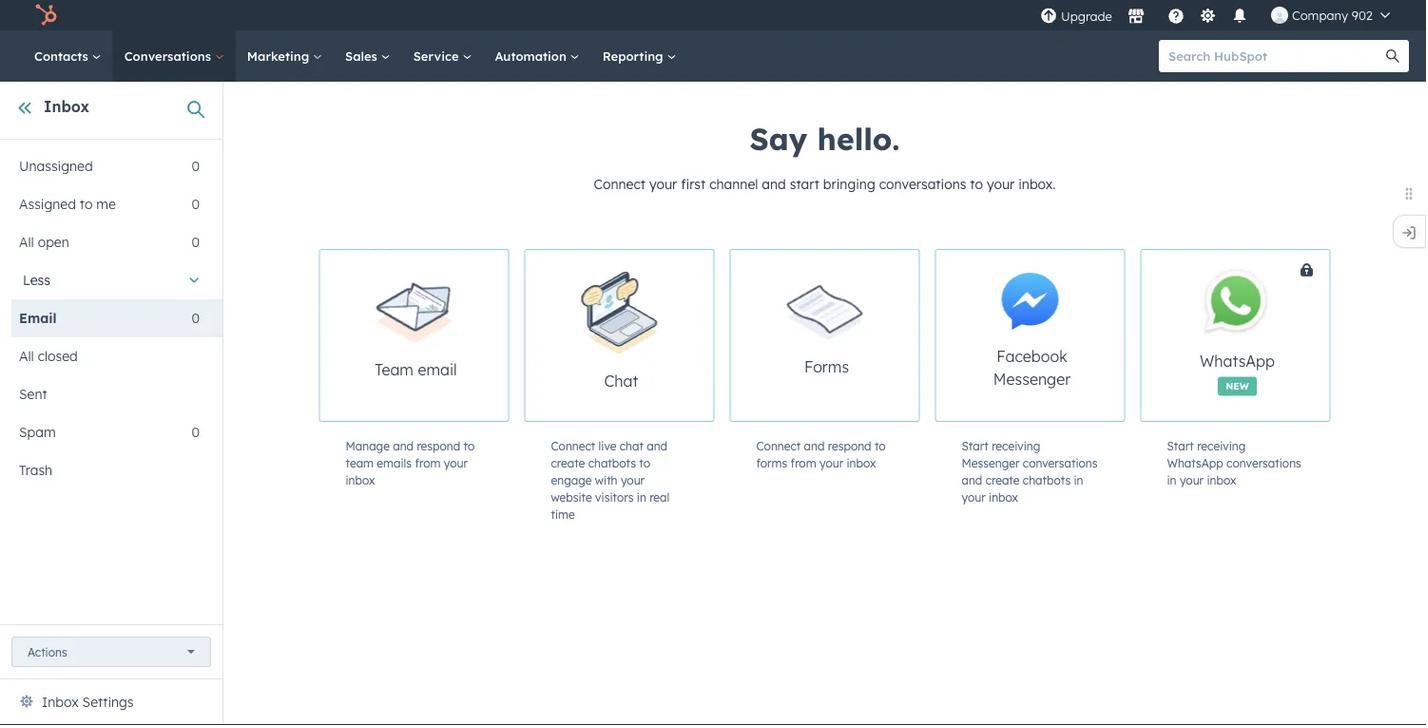 Task type: locate. For each thing, give the bounding box(es) containing it.
connect live chat and create chatbots to engage with your website visitors in real time
[[551, 439, 670, 521]]

from right emails
[[415, 456, 441, 470]]

messenger inside start receiving messenger conversations and create chatbots in your inbox
[[962, 456, 1020, 470]]

and inside start receiving messenger conversations and create chatbots in your inbox
[[962, 473, 982, 487]]

team
[[375, 360, 413, 379]]

0 vertical spatial chatbots
[[588, 456, 636, 470]]

receiving inside start receiving messenger conversations and create chatbots in your inbox
[[992, 439, 1040, 453]]

start receiving whatsapp conversations in your inbox
[[1167, 439, 1301, 487]]

inbox left settings
[[42, 694, 79, 711]]

trash
[[19, 462, 52, 479]]

start for start receiving messenger conversations and create chatbots in your inbox
[[962, 439, 989, 453]]

email
[[19, 310, 57, 327]]

marketing link
[[236, 30, 334, 82]]

say hello.
[[750, 120, 900, 158]]

Search HubSpot search field
[[1159, 40, 1392, 72]]

0 horizontal spatial create
[[551, 456, 585, 470]]

all inside button
[[19, 348, 34, 365]]

1 start from the left
[[962, 439, 989, 453]]

all closed button
[[11, 337, 200, 376]]

1 vertical spatial create
[[986, 473, 1020, 487]]

create inside start receiving messenger conversations and create chatbots in your inbox
[[986, 473, 1020, 487]]

1 horizontal spatial create
[[986, 473, 1020, 487]]

settings image
[[1199, 8, 1216, 25]]

email
[[418, 360, 457, 379]]

respond inside connect and respond to forms from your inbox
[[828, 439, 871, 453]]

start inside start receiving messenger conversations and create chatbots in your inbox
[[962, 439, 989, 453]]

1 from from the left
[[415, 456, 441, 470]]

0 horizontal spatial receiving
[[992, 439, 1040, 453]]

1 0 from the top
[[192, 158, 200, 174]]

connect up forms
[[756, 439, 801, 453]]

start receiving messenger conversations and create chatbots in your inbox
[[962, 439, 1098, 504]]

2 horizontal spatial conversations
[[1226, 456, 1301, 470]]

chatbots
[[588, 456, 636, 470], [1023, 473, 1071, 487]]

1 all from the top
[[19, 234, 34, 251]]

2 respond from the left
[[828, 439, 871, 453]]

2 start from the left
[[1167, 439, 1194, 453]]

4 0 from the top
[[192, 310, 200, 327]]

say
[[750, 120, 807, 158]]

from inside connect and respond to forms from your inbox
[[791, 456, 816, 470]]

5 0 from the top
[[192, 424, 200, 441]]

2 0 from the top
[[192, 196, 200, 212]]

help button
[[1160, 0, 1192, 30]]

0 for assigned to me
[[192, 196, 200, 212]]

receiving down facebook messenger
[[992, 439, 1040, 453]]

respond inside manage and respond to team emails from your inbox
[[417, 439, 460, 453]]

1 horizontal spatial receiving
[[1197, 439, 1246, 453]]

respond right manage
[[417, 439, 460, 453]]

all left closed
[[19, 348, 34, 365]]

closed
[[38, 348, 78, 365]]

inbox inside start receiving whatsapp conversations in your inbox
[[1207, 473, 1236, 487]]

1 horizontal spatial start
[[1167, 439, 1194, 453]]

menu
[[1038, 0, 1403, 30]]

all closed
[[19, 348, 78, 365]]

notifications button
[[1223, 0, 1256, 30]]

and inside connect live chat and create chatbots to engage with your website visitors in real time
[[647, 439, 667, 453]]

from right forms
[[791, 456, 816, 470]]

3 0 from the top
[[192, 234, 200, 251]]

manage and respond to team emails from your inbox
[[346, 439, 475, 487]]

inbox settings
[[42, 694, 134, 711]]

None checkbox
[[1140, 249, 1401, 422]]

start inside start receiving whatsapp conversations in your inbox
[[1167, 439, 1194, 453]]

open
[[38, 234, 69, 251]]

automation
[[495, 48, 570, 64]]

menu containing company 902
[[1038, 0, 1403, 30]]

connect
[[594, 176, 645, 193], [551, 439, 595, 453], [756, 439, 801, 453]]

0 horizontal spatial in
[[637, 490, 646, 504]]

receiving down new
[[1197, 439, 1246, 453]]

less
[[23, 272, 50, 289]]

0 vertical spatial messenger
[[993, 370, 1071, 389]]

0 horizontal spatial from
[[415, 456, 441, 470]]

sales
[[345, 48, 381, 64]]

receiving
[[992, 439, 1040, 453], [1197, 439, 1246, 453]]

1 vertical spatial all
[[19, 348, 34, 365]]

actions
[[28, 645, 67, 659]]

1 vertical spatial whatsapp
[[1167, 456, 1223, 470]]

2 all from the top
[[19, 348, 34, 365]]

2 receiving from the left
[[1197, 439, 1246, 453]]

Facebook Messenger checkbox
[[935, 249, 1125, 422]]

inbox down contacts link on the top left of the page
[[44, 97, 89, 116]]

0 vertical spatial all
[[19, 234, 34, 251]]

inbox for inbox settings
[[42, 694, 79, 711]]

whatsapp new
[[1200, 352, 1275, 392]]

new
[[1226, 380, 1249, 392]]

start
[[962, 439, 989, 453], [1167, 439, 1194, 453]]

whatsapp
[[1200, 352, 1275, 371], [1167, 456, 1223, 470]]

create
[[551, 456, 585, 470], [986, 473, 1020, 487]]

2 from from the left
[[791, 456, 816, 470]]

reporting
[[602, 48, 667, 64]]

connect your first channel and start bringing conversations to your inbox.
[[594, 176, 1056, 193]]

to inside connect and respond to forms from your inbox
[[875, 439, 886, 453]]

0 vertical spatial whatsapp
[[1200, 352, 1275, 371]]

sent
[[19, 386, 47, 403]]

marketing
[[247, 48, 313, 64]]

inbox inside manage and respond to team emails from your inbox
[[346, 473, 375, 487]]

0
[[192, 158, 200, 174], [192, 196, 200, 212], [192, 234, 200, 251], [192, 310, 200, 327], [192, 424, 200, 441]]

company 902
[[1292, 7, 1373, 23]]

2 horizontal spatial in
[[1167, 473, 1176, 487]]

create inside connect live chat and create chatbots to engage with your website visitors in real time
[[551, 456, 585, 470]]

hello.
[[817, 120, 900, 158]]

all open
[[19, 234, 69, 251]]

hubspot link
[[23, 4, 71, 27]]

assigned to me
[[19, 196, 116, 212]]

marketplaces button
[[1116, 0, 1156, 30]]

receiving inside start receiving whatsapp conversations in your inbox
[[1197, 439, 1246, 453]]

messenger
[[993, 370, 1071, 389], [962, 456, 1020, 470]]

1 horizontal spatial respond
[[828, 439, 871, 453]]

respond
[[417, 439, 460, 453], [828, 439, 871, 453]]

respond for team email
[[417, 439, 460, 453]]

1 horizontal spatial chatbots
[[1023, 473, 1071, 487]]

engage
[[551, 473, 592, 487]]

connect up engage
[[551, 439, 595, 453]]

conversations
[[879, 176, 966, 193], [1023, 456, 1098, 470], [1226, 456, 1301, 470]]

0 vertical spatial inbox
[[44, 97, 89, 116]]

1 receiving from the left
[[992, 439, 1040, 453]]

inbox
[[847, 456, 876, 470], [346, 473, 375, 487], [1207, 473, 1236, 487], [989, 490, 1018, 504]]

marketplaces image
[[1127, 9, 1145, 26]]

all
[[19, 234, 34, 251], [19, 348, 34, 365]]

0 horizontal spatial chatbots
[[588, 456, 636, 470]]

all left open
[[19, 234, 34, 251]]

none checkbox containing whatsapp
[[1140, 249, 1401, 422]]

1 horizontal spatial from
[[791, 456, 816, 470]]

1 horizontal spatial conversations
[[1023, 456, 1098, 470]]

conversations inside start receiving messenger conversations and create chatbots in your inbox
[[1023, 456, 1098, 470]]

emails
[[377, 456, 412, 470]]

0 horizontal spatial start
[[962, 439, 989, 453]]

in
[[1074, 473, 1083, 487], [1167, 473, 1176, 487], [637, 490, 646, 504]]

upgrade image
[[1040, 8, 1057, 25]]

inbox for inbox
[[44, 97, 89, 116]]

settings
[[82, 694, 134, 711]]

0 vertical spatial create
[[551, 456, 585, 470]]

inbox
[[44, 97, 89, 116], [42, 694, 79, 711]]

0 for spam
[[192, 424, 200, 441]]

and
[[762, 176, 786, 193], [393, 439, 414, 453], [647, 439, 667, 453], [804, 439, 825, 453], [962, 473, 982, 487]]

conversations inside start receiving whatsapp conversations in your inbox
[[1226, 456, 1301, 470]]

connect inside connect and respond to forms from your inbox
[[756, 439, 801, 453]]

connect left first
[[594, 176, 645, 193]]

1 horizontal spatial in
[[1074, 473, 1083, 487]]

trash button
[[11, 452, 200, 490]]

inbox.
[[1018, 176, 1056, 193]]

1 respond from the left
[[417, 439, 460, 453]]

1 vertical spatial inbox
[[42, 694, 79, 711]]

all for all open
[[19, 234, 34, 251]]

service link
[[402, 30, 483, 82]]

mateo roberts image
[[1271, 7, 1288, 24]]

your
[[649, 176, 677, 193], [987, 176, 1015, 193], [444, 456, 468, 470], [819, 456, 843, 470], [621, 473, 645, 487], [1180, 473, 1204, 487], [962, 490, 986, 504]]

respond down forms
[[828, 439, 871, 453]]

assigned
[[19, 196, 76, 212]]

1 vertical spatial chatbots
[[1023, 473, 1071, 487]]

in inside start receiving whatsapp conversations in your inbox
[[1167, 473, 1176, 487]]

0 horizontal spatial respond
[[417, 439, 460, 453]]

from
[[415, 456, 441, 470], [791, 456, 816, 470]]

to
[[970, 176, 983, 193], [80, 196, 93, 212], [464, 439, 475, 453], [875, 439, 886, 453], [639, 456, 650, 470]]

with
[[595, 473, 617, 487]]

team email
[[375, 360, 457, 379]]

connect inside connect live chat and create chatbots to engage with your website visitors in real time
[[551, 439, 595, 453]]

1 vertical spatial messenger
[[962, 456, 1020, 470]]



Task type: vqa. For each thing, say whether or not it's contained in the screenshot.
Say
yes



Task type: describe. For each thing, give the bounding box(es) containing it.
automation link
[[483, 30, 591, 82]]

reporting link
[[591, 30, 688, 82]]

your inside start receiving messenger conversations and create chatbots in your inbox
[[962, 490, 986, 504]]

conversations link
[[113, 30, 236, 82]]

inbox inside start receiving messenger conversations and create chatbots in your inbox
[[989, 490, 1018, 504]]

chat
[[620, 439, 644, 453]]

chatbots inside connect live chat and create chatbots to engage with your website visitors in real time
[[588, 456, 636, 470]]

conversations
[[124, 48, 215, 64]]

start
[[790, 176, 819, 193]]

conversations for start receiving whatsapp conversations in your inbox
[[1226, 456, 1301, 470]]

and inside connect and respond to forms from your inbox
[[804, 439, 825, 453]]

search image
[[1386, 49, 1399, 63]]

to inside manage and respond to team emails from your inbox
[[464, 439, 475, 453]]

inbox inside connect and respond to forms from your inbox
[[847, 456, 876, 470]]

first
[[681, 176, 706, 193]]

company 902 button
[[1260, 0, 1401, 30]]

help image
[[1167, 9, 1184, 26]]

company
[[1292, 7, 1348, 23]]

service
[[413, 48, 462, 64]]

hubspot image
[[34, 4, 57, 27]]

me
[[96, 196, 116, 212]]

your inside connect and respond to forms from your inbox
[[819, 456, 843, 470]]

unassigned
[[19, 158, 93, 174]]

chatbots inside start receiving messenger conversations and create chatbots in your inbox
[[1023, 473, 1071, 487]]

time
[[551, 507, 575, 521]]

facebook messenger
[[993, 347, 1071, 389]]

settings link
[[1196, 5, 1220, 25]]

contacts link
[[23, 30, 113, 82]]

receiving for messenger
[[992, 439, 1040, 453]]

team
[[346, 456, 374, 470]]

your inside start receiving whatsapp conversations in your inbox
[[1180, 473, 1204, 487]]

0 horizontal spatial conversations
[[879, 176, 966, 193]]

Chat checkbox
[[524, 249, 714, 422]]

0 for email
[[192, 310, 200, 327]]

902
[[1352, 7, 1373, 23]]

notifications image
[[1231, 9, 1248, 26]]

live
[[599, 439, 616, 453]]

0 for unassigned
[[192, 158, 200, 174]]

chat
[[604, 371, 638, 390]]

manage
[[346, 439, 390, 453]]

in inside connect live chat and create chatbots to engage with your website visitors in real time
[[637, 490, 646, 504]]

and inside manage and respond to team emails from your inbox
[[393, 439, 414, 453]]

respond for forms
[[828, 439, 871, 453]]

Team email checkbox
[[319, 249, 509, 422]]

receiving for whatsapp
[[1197, 439, 1246, 453]]

facebook
[[997, 347, 1067, 366]]

visitors
[[595, 490, 634, 504]]

conversations for start receiving messenger conversations and create chatbots in your inbox
[[1023, 456, 1098, 470]]

real
[[649, 490, 670, 504]]

forms
[[804, 358, 849, 377]]

in inside start receiving messenger conversations and create chatbots in your inbox
[[1074, 473, 1083, 487]]

your inside manage and respond to team emails from your inbox
[[444, 456, 468, 470]]

inbox settings link
[[42, 691, 134, 714]]

actions button
[[11, 637, 211, 667]]

whatsapp inside start receiving whatsapp conversations in your inbox
[[1167, 456, 1223, 470]]

connect for forms
[[756, 439, 801, 453]]

bringing
[[823, 176, 875, 193]]

contacts
[[34, 48, 92, 64]]

channel
[[709, 176, 758, 193]]

to inside connect live chat and create chatbots to engage with your website visitors in real time
[[639, 456, 650, 470]]

connect and respond to forms from your inbox
[[756, 439, 886, 470]]

start for start receiving whatsapp conversations in your inbox
[[1167, 439, 1194, 453]]

forms
[[756, 456, 787, 470]]

0 for all open
[[192, 234, 200, 251]]

Forms checkbox
[[730, 249, 920, 422]]

connect for chat
[[551, 439, 595, 453]]

sales link
[[334, 30, 402, 82]]

spam
[[19, 424, 56, 441]]

messenger inside option
[[993, 370, 1071, 389]]

from inside manage and respond to team emails from your inbox
[[415, 456, 441, 470]]

your inside connect live chat and create chatbots to engage with your website visitors in real time
[[621, 473, 645, 487]]

search button
[[1377, 40, 1409, 72]]

sent button
[[11, 376, 200, 414]]

all for all closed
[[19, 348, 34, 365]]

upgrade
[[1061, 9, 1112, 24]]

website
[[551, 490, 592, 504]]



